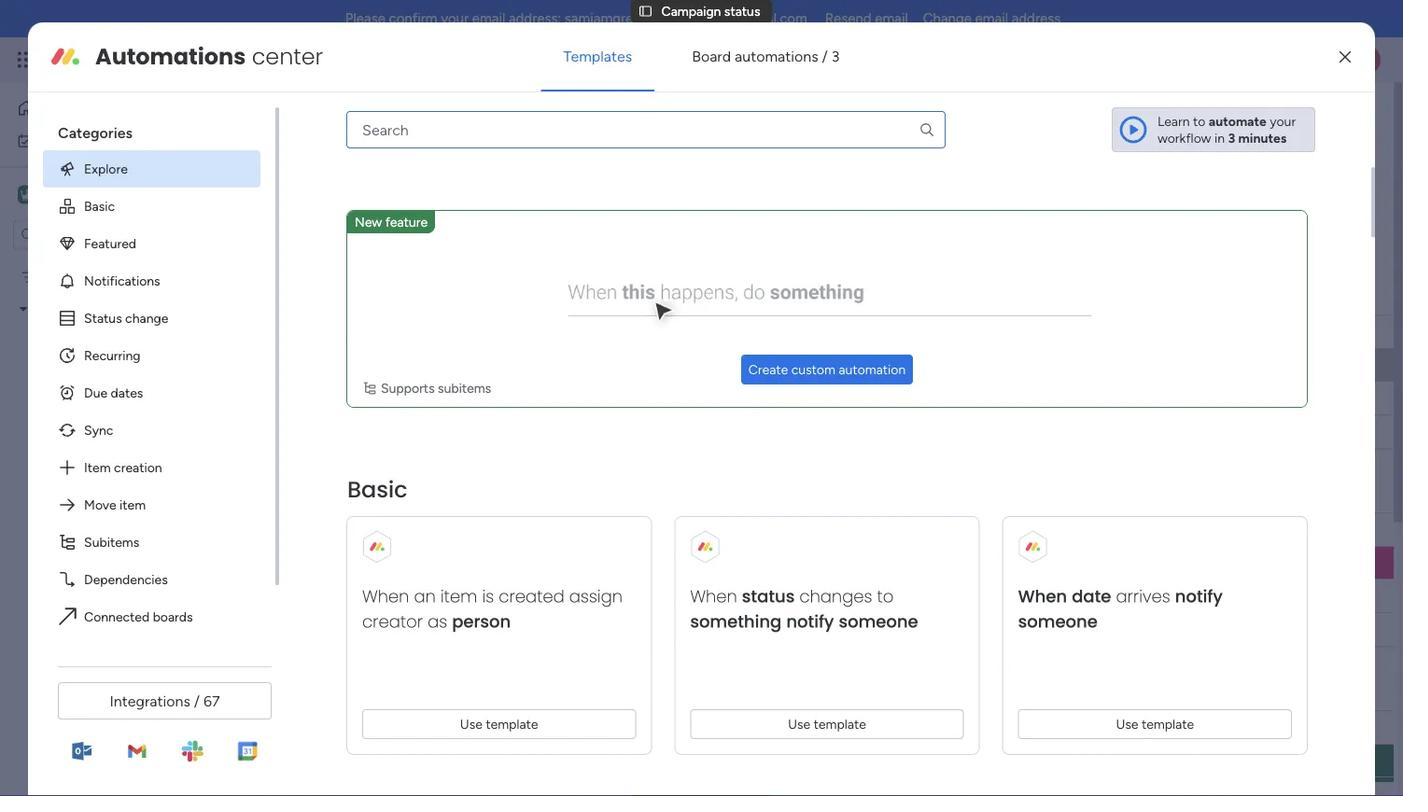 Task type: locate. For each thing, give the bounding box(es) containing it.
/ down resend
[[822, 47, 828, 65]]

sending date
[[1219, 522, 1297, 538], [1219, 720, 1297, 736]]

the left most
[[548, 284, 576, 308]]

1 campaign owner from the top
[[585, 324, 684, 340]]

workflow down the learn on the right of the page
[[1158, 130, 1212, 146]]

audience for upcoming campaigns
[[875, 522, 930, 538]]

new inside 'new item' button
[[290, 225, 318, 241]]

hi there! 👋  click here to learn how to start ➡️
[[353, 358, 619, 374]]

see inside see more link
[[852, 141, 874, 156]]

account field up when status changes   to something notify someone
[[742, 520, 802, 540]]

track
[[593, 142, 623, 157]]

notify down changes
[[787, 610, 835, 634]]

3 email from the left
[[976, 10, 1009, 27]]

audience field for upcoming campaigns
[[870, 520, 935, 540]]

1 horizontal spatial work
[[151, 49, 185, 70]]

0 horizontal spatial email
[[472, 10, 506, 27]]

your up "minutes"
[[1271, 113, 1297, 129]]

account up when status changes   to something notify someone
[[747, 522, 797, 538]]

basic inside option
[[84, 198, 115, 214]]

1 sending date field from the top
[[1215, 520, 1302, 540]]

1 horizontal spatial notify
[[1176, 585, 1224, 609]]

new left angle down icon
[[290, 225, 318, 241]]

1 vertical spatial owner
[[647, 522, 684, 538]]

creator
[[362, 610, 423, 634]]

notify right arrives at the right bottom of page
[[1176, 585, 1224, 609]]

connected boards option
[[43, 599, 261, 636]]

1 vertical spatial campaign owner field
[[580, 520, 689, 540]]

your inside the your workflow in
[[1271, 113, 1297, 129]]

arrives
[[1117, 585, 1171, 609]]

you right the "add"
[[380, 556, 402, 572]]

newsletter
[[1125, 756, 1182, 771]]

1 vertical spatial 3
[[1229, 130, 1236, 146]]

0 vertical spatial basic
[[84, 198, 115, 214]]

create custom automation
[[749, 362, 906, 378]]

2 horizontal spatial use template
[[1117, 717, 1195, 733]]

sync option
[[43, 412, 261, 449]]

1 owner from the top
[[647, 324, 684, 340]]

0 horizontal spatial /
[[194, 693, 200, 710]]

1 account from the top
[[747, 522, 797, 538]]

1 vertical spatial audience field
[[870, 718, 935, 738]]

2 vertical spatial campaign owner field
[[580, 718, 689, 738]]

email right resend
[[875, 10, 909, 27]]

few
[[321, 284, 354, 308]]

management
[[188, 49, 290, 70]]

2 horizontal spatial campaign status
[[662, 3, 761, 19]]

plans
[[352, 52, 383, 68]]

3 use template from the left
[[1117, 717, 1195, 733]]

2 horizontal spatial use template button
[[1019, 710, 1293, 740]]

campaign status
[[662, 3, 761, 19], [284, 97, 541, 138], [64, 333, 163, 349]]

1 horizontal spatial someone
[[1019, 610, 1098, 634]]

0 vertical spatial /
[[822, 47, 828, 65]]

in
[[1215, 130, 1225, 146], [819, 142, 829, 157]]

status down change
[[127, 333, 163, 349]]

help right tips
[[416, 284, 454, 308]]

status inside when status changes   to something notify someone
[[742, 585, 795, 609]]

/ left 67
[[194, 693, 200, 710]]

1 horizontal spatial 3
[[1229, 130, 1236, 146]]

3 use template button from the left
[[1019, 710, 1293, 740]]

1 sending date from the top
[[1219, 522, 1297, 538]]

your right "confirm"
[[441, 10, 469, 27]]

see more
[[852, 141, 908, 156]]

0 horizontal spatial 3
[[832, 47, 840, 65]]

you inside field
[[458, 284, 490, 308]]

template for status
[[814, 717, 867, 733]]

1 horizontal spatial new
[[355, 214, 382, 230]]

recurring
[[84, 348, 141, 364]]

1 vertical spatial you
[[458, 284, 490, 308]]

email right change
[[976, 10, 1009, 27]]

help inside field
[[416, 284, 454, 308]]

0 vertical spatial audience
[[875, 522, 930, 538]]

resend email
[[825, 10, 909, 27]]

list box
[[0, 258, 238, 641]]

1 vertical spatial campaign owner
[[585, 522, 684, 538]]

recurring option
[[43, 337, 261, 374]]

2 audience from the top
[[875, 720, 930, 736]]

creating value through the newsletter
[[976, 756, 1182, 771]]

2 someone from the left
[[1019, 610, 1098, 634]]

Sending date field
[[1215, 520, 1302, 540], [1215, 718, 1302, 738]]

categories heading
[[43, 107, 261, 150]]

explore option
[[43, 150, 261, 188]]

see left the plans
[[327, 52, 349, 68]]

move item option
[[43, 486, 261, 524]]

use for date
[[1117, 717, 1139, 733]]

1 horizontal spatial use
[[788, 717, 811, 733]]

campaign status up board
[[662, 3, 761, 19]]

you left make
[[458, 284, 490, 308]]

integrations / 67
[[110, 693, 220, 710]]

2 vertical spatial campaign status
[[64, 333, 163, 349]]

hi
[[353, 358, 366, 374]]

campaign owner for 3rd campaign owner "field" from the top
[[585, 720, 684, 736]]

Few tips to help you make the most of this template :) field
[[317, 284, 785, 308]]

2 campaign owner from the top
[[585, 522, 684, 538]]

item left the is
[[441, 585, 478, 609]]

use template
[[460, 717, 539, 733], [788, 717, 867, 733], [1117, 717, 1195, 733]]

0 vertical spatial see
[[327, 52, 349, 68]]

1 vertical spatial /
[[1307, 110, 1312, 126]]

1 horizontal spatial the
[[1104, 756, 1122, 771]]

0 horizontal spatial when
[[362, 585, 410, 609]]

Account field
[[742, 520, 802, 540], [742, 718, 802, 738]]

when inside "when an item is created   assign creator as"
[[362, 585, 410, 609]]

requests
[[186, 365, 237, 381]]

connected boards
[[84, 609, 193, 625]]

0 horizontal spatial in
[[819, 142, 829, 157]]

of
[[629, 284, 645, 308]]

None field
[[1215, 322, 1302, 342]]

Campaign owner field
[[580, 322, 689, 342], [580, 520, 689, 540], [580, 718, 689, 738]]

Search field
[[418, 219, 474, 246]]

automate
[[1209, 113, 1267, 129]]

to
[[1194, 113, 1206, 129], [395, 284, 412, 308], [485, 358, 497, 374], [560, 358, 573, 374], [878, 585, 894, 609]]

angle down image
[[364, 226, 373, 240]]

monday work management
[[83, 49, 290, 70]]

1 someone from the left
[[839, 610, 919, 634]]

the inside few tips to help you make the most of this template :) field
[[548, 284, 576, 308]]

date inside when date arrives notify someone
[[1072, 585, 1112, 609]]

1 horizontal spatial when
[[691, 585, 738, 609]]

0 vertical spatial notify
[[1176, 585, 1224, 609]]

2 vertical spatial you
[[380, 556, 402, 572]]

2 vertical spatial /
[[194, 693, 200, 710]]

0 vertical spatial sending
[[1219, 522, 1267, 538]]

1 vertical spatial sending date
[[1219, 720, 1297, 736]]

ideas
[[127, 365, 158, 381]]

2 horizontal spatial when
[[1019, 585, 1068, 609]]

you for and
[[400, 142, 422, 157]]

dependencies option
[[43, 561, 261, 599]]

template for date
[[1142, 717, 1195, 733]]

1 horizontal spatial workflow
[[1158, 130, 1212, 146]]

sam green image
[[1352, 45, 1381, 75]]

account field up yay bicycles
[[742, 718, 802, 738]]

use up trails
[[460, 717, 483, 733]]

None search field
[[347, 111, 946, 148]]

3 when from the left
[[1019, 585, 1068, 609]]

someone down changes
[[839, 610, 919, 634]]

1 horizontal spatial use template button
[[691, 710, 965, 740]]

1 horizontal spatial item
[[321, 225, 348, 241]]

1 audience from the top
[[875, 522, 930, 538]]

when for when an item is created   assign creator as
[[362, 585, 410, 609]]

item
[[321, 225, 348, 241], [84, 460, 111, 476], [428, 522, 455, 538]]

notifications option
[[43, 262, 261, 300]]

Goal field
[[1046, 520, 1082, 540]]

featured option
[[43, 225, 261, 262]]

use template button for person
[[362, 710, 636, 740]]

activity
[[1148, 110, 1194, 126]]

address
[[1012, 10, 1061, 27]]

item inside option
[[84, 460, 111, 476]]

1 vertical spatial account
[[747, 720, 797, 736]]

0 vertical spatial campaign status
[[662, 3, 761, 19]]

someone down goal
[[1019, 610, 1098, 634]]

0 vertical spatial account
[[747, 522, 797, 538]]

basic up the "add"
[[348, 474, 408, 506]]

use template button up newsletter
[[1019, 710, 1293, 740]]

campaign status down "status"
[[64, 333, 163, 349]]

use template button up trails
[[362, 710, 636, 740]]

custom
[[792, 362, 836, 378]]

campaign
[[433, 556, 491, 572]]

1 horizontal spatial email
[[875, 10, 909, 27]]

entire
[[655, 142, 689, 157]]

1 vertical spatial notify
[[787, 610, 835, 634]]

0 vertical spatial you
[[400, 142, 422, 157]]

2 sending from the top
[[1219, 720, 1267, 736]]

you down campaign status 'field'
[[400, 142, 422, 157]]

work right monday
[[151, 49, 185, 70]]

supports
[[381, 380, 435, 396]]

0 vertical spatial account field
[[742, 520, 802, 540]]

1 horizontal spatial /
[[822, 47, 828, 65]]

status up something
[[742, 585, 795, 609]]

workflow inside the your workflow in
[[1158, 130, 1212, 146]]

campaign status up will
[[284, 97, 541, 138]]

new for new item
[[290, 225, 318, 241]]

0 horizontal spatial work
[[62, 133, 91, 149]]

1 vertical spatial work
[[62, 133, 91, 149]]

3 down automate on the top
[[1229, 130, 1236, 146]]

the right "through"
[[1104, 756, 1122, 771]]

0 horizontal spatial someone
[[839, 610, 919, 634]]

board
[[313, 142, 347, 157]]

caret down image
[[20, 303, 27, 316]]

1 use template button from the left
[[362, 710, 636, 740]]

to right the learn on the right of the page
[[1194, 113, 1206, 129]]

1 vertical spatial date
[[1072, 585, 1112, 609]]

0 vertical spatial sending date
[[1219, 522, 1297, 538]]

2 horizontal spatial /
[[1307, 110, 1312, 126]]

help right will
[[372, 142, 397, 157]]

see left more
[[852, 141, 874, 156]]

0 vertical spatial item
[[321, 225, 348, 241]]

use up bicycles
[[788, 717, 811, 733]]

campaign owner
[[585, 324, 684, 340], [585, 522, 684, 538], [585, 720, 684, 736]]

see for see plans
[[327, 52, 349, 68]]

/ left 1
[[1307, 110, 1312, 126]]

1 vertical spatial account field
[[742, 718, 802, 738]]

0 horizontal spatial use template button
[[362, 710, 636, 740]]

2 vertical spatial item
[[428, 522, 455, 538]]

email for resend email
[[875, 10, 909, 27]]

sam's
[[43, 186, 83, 204]]

0 vertical spatial the
[[548, 284, 576, 308]]

/ inside button
[[194, 693, 200, 710]]

goal
[[1050, 522, 1077, 538]]

when up the creator
[[362, 585, 410, 609]]

2 use from the left
[[788, 717, 811, 733]]

item down sync at the bottom of page
[[84, 460, 111, 476]]

an
[[414, 585, 436, 609]]

basic up search in workspace field
[[84, 198, 115, 214]]

3 down resend
[[832, 47, 840, 65]]

3
[[832, 47, 840, 65], [1229, 130, 1236, 146]]

see inside the see plans 'button'
[[327, 52, 349, 68]]

list box containing green eggs and ham
[[0, 258, 238, 641]]

2 vertical spatial owner
[[647, 720, 684, 736]]

subitems option
[[43, 524, 261, 561]]

workspace.
[[857, 142, 923, 157]]

due dates option
[[43, 374, 261, 412]]

1 vertical spatial the
[[1104, 756, 1122, 771]]

1 vertical spatial see
[[852, 141, 874, 156]]

when inside when date arrives notify someone
[[1019, 585, 1068, 609]]

1 use from the left
[[460, 717, 483, 733]]

0 horizontal spatial see
[[327, 52, 349, 68]]

1 vertical spatial audience
[[875, 720, 930, 736]]

2 horizontal spatial item
[[428, 522, 455, 538]]

in left one
[[819, 142, 829, 157]]

2 email from the left
[[875, 10, 909, 27]]

change
[[125, 310, 168, 326]]

use template up trails
[[460, 717, 539, 733]]

sending date for upcoming campaigns
[[1219, 522, 1297, 538]]

1 when from the left
[[362, 585, 410, 609]]

use template button up bicycles
[[691, 710, 965, 740]]

3 campaign owner from the top
[[585, 720, 684, 736]]

0 horizontal spatial use
[[460, 717, 483, 733]]

changes
[[800, 585, 873, 609]]

due
[[84, 385, 108, 401]]

2 use template from the left
[[788, 717, 867, 733]]

1 vertical spatial campaign status
[[284, 97, 541, 138]]

work for monday
[[151, 49, 185, 70]]

0 horizontal spatial help
[[372, 142, 397, 157]]

campaign owner for 2nd campaign owner "field" from the bottom of the page
[[585, 522, 684, 538]]

1 vertical spatial sending date field
[[1215, 718, 1302, 738]]

item up add you own campaign
[[428, 522, 455, 538]]

0 horizontal spatial use template
[[460, 717, 539, 733]]

Search in workspace field
[[39, 224, 156, 246]]

basic
[[84, 198, 115, 214], [348, 474, 408, 506]]

audience field for sent
[[870, 718, 935, 738]]

status up team
[[450, 97, 541, 138]]

0 horizontal spatial basic
[[84, 198, 115, 214]]

categories
[[58, 124, 133, 141]]

2 account from the top
[[747, 720, 797, 736]]

basic option
[[43, 188, 261, 225]]

workspace
[[87, 186, 163, 204]]

status change option
[[43, 300, 261, 337]]

to inside when status changes   to something notify someone
[[878, 585, 894, 609]]

use up newsletter
[[1117, 717, 1139, 733]]

sending date for sent
[[1219, 720, 1297, 736]]

when
[[362, 585, 410, 609], [691, 585, 738, 609], [1019, 585, 1068, 609]]

1 horizontal spatial in
[[1215, 130, 1225, 146]]

5
[[353, 754, 361, 770]]

your left team
[[450, 142, 476, 157]]

there!
[[369, 358, 404, 374]]

start conversation image
[[501, 778, 561, 797]]

0 vertical spatial 3
[[832, 47, 840, 65]]

2 horizontal spatial email
[[976, 10, 1009, 27]]

0 vertical spatial sending date field
[[1215, 520, 1302, 540]]

sending for upcoming campaigns
[[1219, 522, 1267, 538]]

in down learn to automate at the top right of the page
[[1215, 130, 1225, 146]]

1 horizontal spatial campaign status
[[284, 97, 541, 138]]

0 vertical spatial date
[[1271, 522, 1297, 538]]

0 horizontal spatial notify
[[787, 610, 835, 634]]

1 horizontal spatial item
[[441, 585, 478, 609]]

1 horizontal spatial basic
[[348, 474, 408, 506]]

and right ideas
[[161, 365, 183, 381]]

will
[[350, 142, 369, 157]]

option
[[0, 261, 238, 264]]

1 horizontal spatial use template
[[788, 717, 867, 733]]

to right changes
[[878, 585, 894, 609]]

1 horizontal spatial help
[[416, 284, 454, 308]]

in inside the your workflow in
[[1215, 130, 1225, 146]]

your
[[441, 10, 469, 27], [1271, 113, 1297, 129], [450, 142, 476, 157], [626, 142, 652, 157]]

change
[[923, 10, 972, 27]]

0 vertical spatial work
[[151, 49, 185, 70]]

0 vertical spatial help
[[372, 142, 397, 157]]

0 vertical spatial audience field
[[870, 520, 935, 540]]

here
[[455, 358, 481, 374]]

2 vertical spatial date
[[1271, 720, 1297, 736]]

3 inside button
[[832, 47, 840, 65]]

2 when from the left
[[691, 585, 738, 609]]

item inside "when an item is created   assign creator as"
[[441, 585, 478, 609]]

select product image
[[17, 50, 35, 69]]

2 use template button from the left
[[691, 710, 965, 740]]

3 use from the left
[[1117, 717, 1139, 733]]

change email address link
[[923, 10, 1061, 27]]

0 vertical spatial item
[[120, 497, 146, 513]]

Audience field
[[870, 520, 935, 540], [870, 718, 935, 738]]

see for see more
[[852, 141, 874, 156]]

new for new feature
[[355, 214, 382, 230]]

item right move
[[120, 497, 146, 513]]

1 vertical spatial sending
[[1219, 720, 1267, 736]]

account up yay bicycles
[[747, 720, 797, 736]]

this
[[286, 142, 309, 157]]

home
[[43, 100, 79, 116]]

0 horizontal spatial item
[[120, 497, 146, 513]]

work inside button
[[62, 133, 91, 149]]

work right my
[[62, 133, 91, 149]]

when inside when status changes   to something notify someone
[[691, 585, 738, 609]]

run,
[[543, 142, 565, 157]]

0 vertical spatial owner
[[647, 324, 684, 340]]

to right tips
[[395, 284, 412, 308]]

sending for sent
[[1219, 720, 1267, 736]]

new item
[[290, 225, 348, 241]]

3 minutes
[[1229, 130, 1287, 146]]

Upcoming campaigns field
[[317, 482, 518, 506]]

email left address:
[[472, 10, 506, 27]]

click
[[423, 358, 452, 374]]

automations  center image
[[50, 42, 80, 72]]

when down goal field
[[1019, 585, 1068, 609]]

item creation option
[[43, 449, 261, 486]]

1 sending from the top
[[1219, 522, 1267, 538]]

workflow left one
[[761, 142, 815, 157]]

2 horizontal spatial use
[[1117, 717, 1139, 733]]

0 horizontal spatial item
[[84, 460, 111, 476]]

as
[[428, 610, 448, 634]]

0 vertical spatial campaign owner
[[585, 324, 684, 340]]

sending date field for upcoming campaigns
[[1215, 520, 1302, 540]]

2 audience field from the top
[[870, 718, 935, 738]]

use template for status
[[788, 717, 867, 733]]

0 horizontal spatial campaign status
[[64, 333, 163, 349]]

2 sending date from the top
[[1219, 720, 1297, 736]]

account for first account 'field' from the top of the page
[[747, 522, 797, 538]]

1 audience field from the top
[[870, 520, 935, 540]]

item left angle down icon
[[321, 225, 348, 241]]

someone inside when date arrives notify someone
[[1019, 610, 1098, 634]]

how
[[532, 358, 557, 374]]

1 account field from the top
[[742, 520, 802, 540]]

item for item creation
[[84, 460, 111, 476]]

1 horizontal spatial see
[[852, 141, 874, 156]]

2 sending date field from the top
[[1215, 718, 1302, 738]]

item creation
[[84, 460, 162, 476]]

yay bicycles
[[741, 755, 803, 769]]

when up something
[[691, 585, 738, 609]]

1 use template from the left
[[460, 717, 539, 733]]

use template up bicycles
[[788, 717, 867, 733]]

someone inside when status changes   to something notify someone
[[839, 610, 919, 634]]

1 vertical spatial item
[[441, 585, 478, 609]]

email marketing
[[34, 301, 127, 317]]

2 vertical spatial campaign owner
[[585, 720, 684, 736]]

/ inside 'button'
[[1307, 110, 1312, 126]]

create custom automation button
[[741, 355, 914, 385]]

notifications
[[84, 273, 160, 289]]

1 vertical spatial item
[[84, 460, 111, 476]]

public board image
[[40, 364, 58, 382]]

new left feature
[[355, 214, 382, 230]]

0 horizontal spatial the
[[548, 284, 576, 308]]

status
[[725, 3, 761, 19], [450, 97, 541, 138], [127, 333, 163, 349], [742, 585, 795, 609]]

see plans
[[327, 52, 383, 68]]

use template up newsletter
[[1117, 717, 1195, 733]]

0 vertical spatial campaign owner field
[[580, 322, 689, 342]]



Task type: describe. For each thing, give the bounding box(es) containing it.
new feature
[[355, 214, 428, 230]]

person
[[452, 610, 511, 634]]

address:
[[509, 10, 562, 27]]

see plans button
[[301, 46, 391, 74]]

resend email link
[[825, 10, 909, 27]]

and down campaign status 'field'
[[425, 142, 447, 157]]

public board image
[[40, 332, 58, 350]]

to inside field
[[395, 284, 412, 308]]

1 vertical spatial basic
[[348, 474, 408, 506]]

creating
[[976, 756, 1023, 771]]

date for upcoming campaigns
[[1271, 522, 1297, 538]]

team
[[479, 142, 509, 157]]

learn to automate
[[1158, 113, 1267, 129]]

v2 search image
[[405, 222, 418, 243]]

assign
[[570, 585, 623, 609]]

2 campaign owner field from the top
[[580, 520, 689, 540]]

new item button
[[283, 218, 355, 248]]

one
[[832, 142, 854, 157]]

templates button
[[541, 33, 655, 78]]

status up board automations / 3
[[725, 3, 761, 19]]

samiamgreeneggsnham27@gmail.com
[[565, 10, 808, 27]]

bicycles
[[762, 755, 803, 769]]

your right track
[[626, 142, 652, 157]]

ham
[[140, 269, 168, 285]]

creation
[[114, 460, 162, 476]]

account for first account 'field' from the bottom of the page
[[747, 720, 797, 736]]

search image
[[919, 121, 936, 138]]

upcoming
[[321, 482, 410, 506]]

automation
[[839, 362, 906, 378]]

67
[[204, 693, 220, 710]]

item for item
[[428, 522, 455, 538]]

and left "ham"
[[115, 269, 137, 285]]

to right here
[[485, 358, 497, 374]]

add to favorites image
[[586, 108, 605, 127]]

green eggs and ham
[[44, 269, 168, 285]]

feature
[[386, 214, 428, 230]]

newsletter
[[870, 754, 935, 770]]

use template for date
[[1117, 717, 1195, 733]]

you for make
[[458, 284, 490, 308]]

work for my
[[62, 133, 91, 149]]

when status changes   to something notify someone
[[691, 585, 919, 634]]

confirm
[[389, 10, 438, 27]]

plan,
[[512, 142, 540, 157]]

campaign ideas and requests
[[64, 365, 237, 381]]

minutes
[[1239, 130, 1287, 146]]

most
[[580, 284, 624, 308]]

through
[[1057, 756, 1101, 771]]

👋
[[407, 358, 420, 374]]

1 campaign owner field from the top
[[580, 322, 689, 342]]

workspace image
[[18, 184, 36, 205]]

created
[[499, 585, 565, 609]]

use template for person
[[460, 717, 539, 733]]

show board description image
[[554, 108, 577, 127]]

boards
[[153, 609, 193, 625]]

oct
[[1242, 755, 1263, 770]]

campaign owner for third campaign owner "field" from the bottom
[[585, 324, 684, 340]]

your workflow in
[[1158, 113, 1297, 146]]

email for change email address
[[976, 10, 1009, 27]]

sending date field for sent
[[1215, 718, 1302, 738]]

upcoming campaigns
[[321, 482, 513, 506]]

use template button for status
[[691, 710, 965, 740]]

create
[[749, 362, 789, 378]]

notify inside when status changes   to something notify someone
[[787, 610, 835, 634]]

best
[[364, 754, 390, 770]]

/ for invite / 1
[[1307, 110, 1312, 126]]

template inside field
[[685, 284, 764, 308]]

22
[[1266, 755, 1280, 770]]

automations center
[[95, 41, 323, 72]]

home button
[[11, 93, 201, 123]]

this
[[650, 284, 680, 308]]

few tips to help you make the most of this template :)
[[321, 284, 781, 308]]

when for when date arrives notify someone
[[1019, 585, 1068, 609]]

move item
[[84, 497, 146, 513]]

help for to
[[416, 284, 454, 308]]

add you own campaign
[[353, 556, 491, 572]]

green
[[44, 269, 80, 285]]

something
[[691, 610, 782, 634]]

item inside button
[[321, 225, 348, 241]]

workspace image
[[21, 184, 34, 205]]

to right "how"
[[560, 358, 573, 374]]

cycling
[[393, 754, 434, 770]]

resend
[[825, 10, 872, 27]]

date for sent
[[1271, 720, 1297, 736]]

campaigns
[[415, 482, 513, 506]]

use for status
[[788, 717, 811, 733]]

my work button
[[11, 126, 201, 156]]

Campaign status field
[[279, 97, 546, 138]]

audience for sent
[[875, 720, 930, 736]]

1
[[1315, 110, 1321, 126]]

invite / 1 button
[[1237, 103, 1329, 133]]

when date arrives notify someone
[[1019, 585, 1224, 634]]

2 owner from the top
[[647, 522, 684, 538]]

sent
[[321, 680, 359, 704]]

3 owner from the top
[[647, 720, 684, 736]]

trails
[[438, 754, 466, 770]]

/ inside button
[[822, 47, 828, 65]]

sync
[[84, 422, 113, 438]]

0 horizontal spatial workflow
[[761, 142, 815, 157]]

categories list box
[[43, 107, 279, 644]]

status
[[84, 310, 122, 326]]

2 account field from the top
[[742, 718, 802, 738]]

featured
[[84, 236, 136, 252]]

dependencies
[[84, 572, 168, 588]]

dates
[[111, 385, 143, 401]]

use template button for date
[[1019, 710, 1293, 740]]

oct 22
[[1242, 755, 1280, 770]]

item inside option
[[120, 497, 146, 513]]

make
[[495, 284, 544, 308]]

workspace selection element
[[18, 184, 164, 208]]

notify inside when date arrives notify someone
[[1176, 585, 1224, 609]]

please
[[345, 10, 386, 27]]

3 campaign owner field from the top
[[580, 718, 689, 738]]

and right run,
[[568, 142, 590, 157]]

explore
[[84, 161, 128, 177]]

integrations
[[110, 693, 190, 710]]

integrations / 67 button
[[58, 683, 272, 720]]

more
[[877, 141, 908, 156]]

tips
[[359, 284, 390, 308]]

use for person
[[460, 717, 483, 733]]

when for when status changes   to something notify someone
[[691, 585, 738, 609]]

when an item is created   assign creator as
[[362, 585, 623, 634]]

invite / 1
[[1271, 110, 1321, 126]]

start
[[576, 358, 603, 374]]

1 email from the left
[[472, 10, 506, 27]]

template for person
[[486, 717, 539, 733]]

/ for integrations / 67
[[194, 693, 200, 710]]

monday
[[83, 49, 147, 70]]

Search for a column type search field
[[347, 111, 946, 148]]

help for will
[[372, 142, 397, 157]]

automations
[[735, 47, 819, 65]]

Sent field
[[317, 680, 364, 704]]



Task type: vqa. For each thing, say whether or not it's contained in the screenshot.
Sam
no



